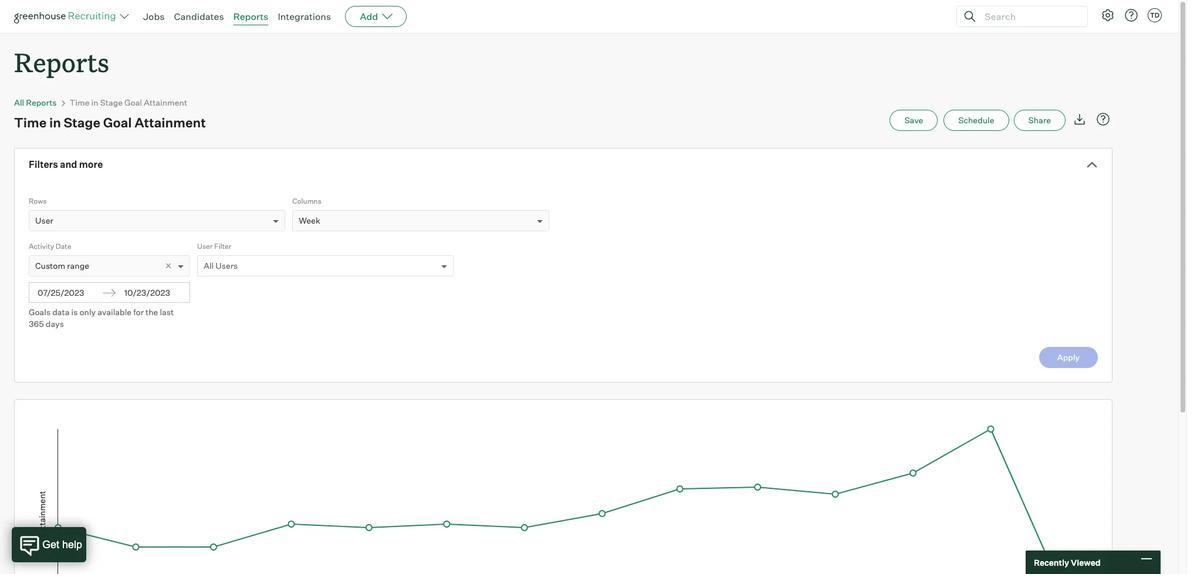 Task type: locate. For each thing, give the bounding box(es) containing it.
jobs
[[143, 11, 165, 22]]

0 vertical spatial in
[[91, 98, 98, 108]]

0 horizontal spatial user
[[35, 216, 53, 226]]

goal
[[124, 98, 142, 108], [103, 115, 132, 130]]

all users
[[204, 261, 238, 271]]

all
[[14, 98, 24, 108], [204, 261, 214, 271]]

1 horizontal spatial time
[[70, 98, 90, 108]]

greenhouse recruiting image
[[14, 9, 120, 23]]

365
[[29, 319, 44, 329]]

custom
[[35, 261, 65, 271]]

date
[[56, 242, 71, 251]]

td button
[[1146, 6, 1165, 25]]

only
[[79, 307, 96, 317]]

for
[[133, 307, 144, 317]]

share
[[1029, 115, 1051, 125]]

save
[[905, 115, 924, 125]]

week option
[[299, 216, 320, 226]]

download image
[[1073, 112, 1087, 126]]

integrations
[[278, 11, 331, 22]]

activity date
[[29, 242, 71, 251]]

time
[[70, 98, 90, 108], [14, 115, 47, 130]]

1 vertical spatial all
[[204, 261, 214, 271]]

schedule
[[959, 115, 995, 125]]

rows
[[29, 197, 47, 206]]

goals
[[29, 307, 51, 317]]

0 horizontal spatial time
[[14, 115, 47, 130]]

time in stage goal attainment
[[70, 98, 187, 108], [14, 115, 206, 130]]

viewed
[[1071, 557, 1101, 567]]

0 vertical spatial user
[[35, 216, 53, 226]]

custom range option
[[35, 261, 89, 271]]

1 vertical spatial stage
[[64, 115, 100, 130]]

user left the filter
[[197, 242, 213, 251]]

1 vertical spatial goal
[[103, 115, 132, 130]]

faq image
[[1097, 112, 1111, 126]]

save and schedule this report to revisit it! element
[[890, 110, 944, 131]]

and
[[60, 159, 77, 170]]

all for all users
[[204, 261, 214, 271]]

reports
[[233, 11, 268, 22], [14, 45, 109, 79], [26, 98, 57, 108]]

×
[[165, 259, 172, 272]]

2 vertical spatial reports
[[26, 98, 57, 108]]

0 vertical spatial all
[[14, 98, 24, 108]]

in
[[91, 98, 98, 108], [49, 115, 61, 130]]

all reports
[[14, 98, 57, 108]]

attainment
[[144, 98, 187, 108], [135, 115, 206, 130]]

0 horizontal spatial all
[[14, 98, 24, 108]]

user
[[35, 216, 53, 226], [197, 242, 213, 251]]

last
[[160, 307, 174, 317]]

1 vertical spatial time
[[14, 115, 47, 130]]

td button
[[1148, 8, 1162, 22]]

days
[[46, 319, 64, 329]]

data
[[52, 307, 70, 317]]

user for user filter
[[197, 242, 213, 251]]

is
[[71, 307, 78, 317]]

1 vertical spatial in
[[49, 115, 61, 130]]

time right all reports
[[70, 98, 90, 108]]

candidates link
[[174, 11, 224, 22]]

stage
[[100, 98, 123, 108], [64, 115, 100, 130]]

user filter
[[197, 242, 232, 251]]

jobs link
[[143, 11, 165, 22]]

0 vertical spatial goal
[[124, 98, 142, 108]]

1 vertical spatial user
[[197, 242, 213, 251]]

recently viewed
[[1034, 557, 1101, 567]]

1 horizontal spatial in
[[91, 98, 98, 108]]

time down all reports link in the top left of the page
[[14, 115, 47, 130]]

goals data is only available for the last 365 days
[[29, 307, 174, 329]]

0 vertical spatial reports
[[233, 11, 268, 22]]

1 horizontal spatial all
[[204, 261, 214, 271]]

user down rows
[[35, 216, 53, 226]]

reports link
[[233, 11, 268, 22]]

all for all reports
[[14, 98, 24, 108]]

add
[[360, 11, 378, 22]]

1 horizontal spatial user
[[197, 242, 213, 251]]

0 vertical spatial attainment
[[144, 98, 187, 108]]



Task type: vqa. For each thing, say whether or not it's contained in the screenshot.
International at the top
no



Task type: describe. For each thing, give the bounding box(es) containing it.
users
[[216, 261, 238, 271]]

0 vertical spatial stage
[[100, 98, 123, 108]]

columns
[[292, 197, 322, 206]]

td
[[1151, 11, 1160, 19]]

1 vertical spatial reports
[[14, 45, 109, 79]]

Search text field
[[982, 8, 1077, 25]]

configure image
[[1101, 8, 1115, 22]]

0 vertical spatial time in stage goal attainment
[[70, 98, 187, 108]]

custom range
[[35, 261, 89, 271]]

available
[[98, 307, 132, 317]]

save button
[[890, 110, 938, 131]]

time in stage goal attainment link
[[70, 98, 187, 108]]

xychart image
[[29, 400, 1098, 574]]

0 horizontal spatial in
[[49, 115, 61, 130]]

filter
[[214, 242, 232, 251]]

filters
[[29, 159, 58, 170]]

0 vertical spatial time
[[70, 98, 90, 108]]

07/25/2023
[[38, 288, 84, 298]]

recently
[[1034, 557, 1070, 567]]

week
[[299, 216, 320, 226]]

add button
[[345, 6, 407, 27]]

user for user
[[35, 216, 53, 226]]

user option
[[35, 216, 53, 226]]

candidates
[[174, 11, 224, 22]]

range
[[67, 261, 89, 271]]

10/23/2023
[[124, 288, 170, 298]]

share button
[[1014, 110, 1066, 131]]

more
[[79, 159, 103, 170]]

1 vertical spatial time in stage goal attainment
[[14, 115, 206, 130]]

all reports link
[[14, 98, 57, 108]]

activity
[[29, 242, 54, 251]]

filters and more
[[29, 159, 103, 170]]

the
[[146, 307, 158, 317]]

integrations link
[[278, 11, 331, 22]]

schedule button
[[944, 110, 1009, 131]]

1 vertical spatial attainment
[[135, 115, 206, 130]]



